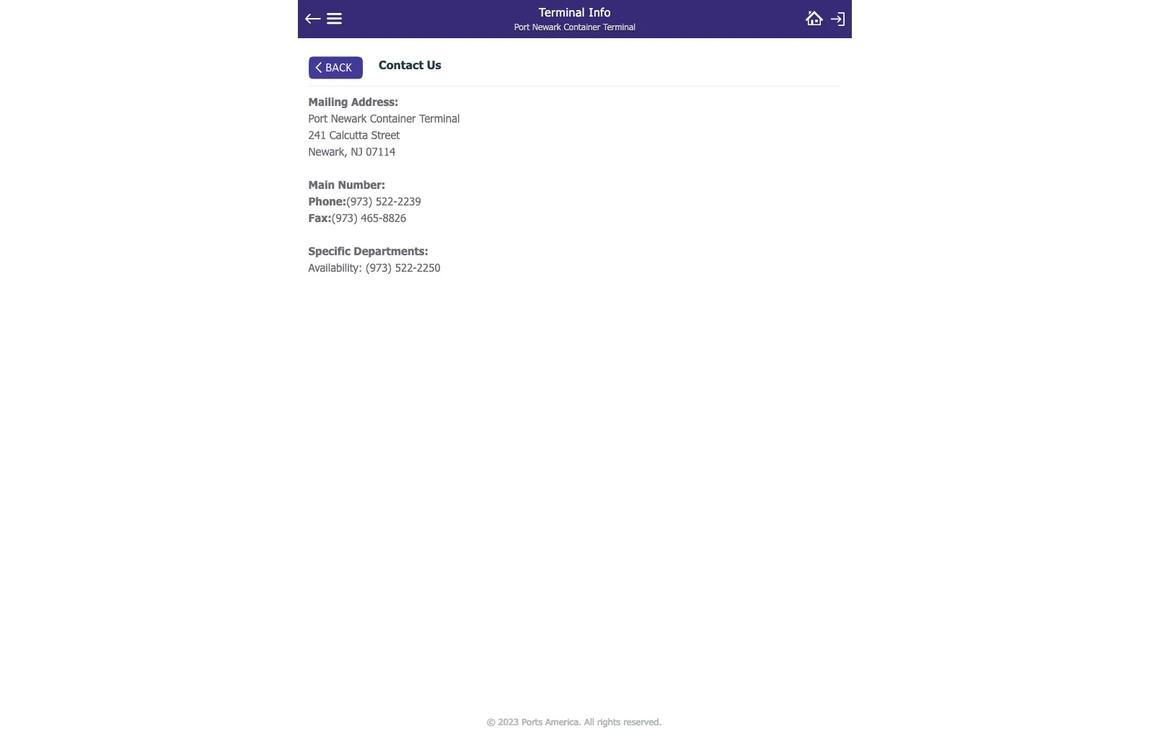 Task type: describe. For each thing, give the bounding box(es) containing it.
© 2023 ports america. all rights reserved.
[[487, 716, 662, 728]]

2023
[[499, 716, 519, 728]]

newark for terminal
[[532, 22, 561, 32]]

terminal for address:
[[419, 111, 460, 124]]

522- for 2239
[[376, 194, 398, 207]]

07114
[[366, 145, 396, 158]]

newark for mailing
[[331, 111, 367, 124]]

© 2023 ports america. all rights reserved. footer
[[293, 713, 857, 732]]

(973) for number:
[[346, 194, 373, 207]]

calcutta
[[330, 128, 368, 141]]

street
[[371, 128, 400, 141]]

8826
[[383, 211, 406, 224]]

terminal info banner
[[298, 0, 852, 38]]

465-
[[361, 211, 383, 224]]

us
[[427, 57, 442, 71]]

port for terminal
[[514, 22, 529, 32]]

2250
[[417, 261, 441, 274]]

container for info
[[563, 22, 600, 32]]

all
[[585, 716, 595, 728]]

specific departments: availability: (973) 522-2250
[[308, 244, 441, 274]]

mailing address: port newark container terminal 241 calcutta street newark, nj 07114
[[308, 95, 460, 158]]

contact us
[[379, 57, 442, 71]]

522- for 2250
[[395, 261, 417, 274]]

address:
[[351, 95, 399, 108]]

1 horizontal spatial terminal
[[539, 5, 585, 19]]

2239
[[398, 194, 421, 207]]

newark,
[[308, 145, 348, 158]]

phone:
[[308, 194, 346, 207]]

terminal info heading
[[464, 0, 686, 22]]

nj
[[351, 145, 363, 158]]

terminal info port newark container terminal
[[514, 5, 635, 32]]

container for address:
[[370, 111, 416, 124]]

availability:
[[308, 261, 363, 274]]



Task type: locate. For each thing, give the bounding box(es) containing it.
2 horizontal spatial terminal
[[603, 22, 635, 32]]

rights
[[598, 716, 621, 728]]

522-
[[376, 194, 398, 207], [395, 261, 417, 274]]

newark
[[532, 22, 561, 32], [331, 111, 367, 124]]

0 vertical spatial (973)
[[346, 194, 373, 207]]

terminal
[[539, 5, 585, 19], [603, 22, 635, 32], [419, 111, 460, 124]]

2 vertical spatial terminal
[[419, 111, 460, 124]]

1 horizontal spatial port
[[514, 22, 529, 32]]

port for mailing
[[308, 111, 328, 124]]

241
[[308, 128, 326, 141]]

2 vertical spatial (973)
[[366, 261, 392, 274]]

(973)
[[346, 194, 373, 207], [332, 211, 358, 224], [366, 261, 392, 274]]

©
[[487, 716, 496, 728]]

container
[[563, 22, 600, 32], [370, 111, 416, 124]]

port inside terminal info port newark container terminal
[[514, 22, 529, 32]]

1 vertical spatial terminal
[[603, 22, 635, 32]]

mailing
[[308, 95, 348, 108]]

container inside "mailing address: port newark container terminal 241 calcutta street newark, nj 07114"
[[370, 111, 416, 124]]

0 horizontal spatial terminal
[[419, 111, 460, 124]]

fax:
[[308, 211, 332, 224]]

1 horizontal spatial container
[[563, 22, 600, 32]]

0 vertical spatial terminal
[[539, 5, 585, 19]]

newark inside terminal info port newark container terminal
[[532, 22, 561, 32]]

container inside terminal info port newark container terminal
[[563, 22, 600, 32]]

terminal for info
[[603, 22, 635, 32]]

522- inside specific departments: availability: (973) 522-2250
[[395, 261, 417, 274]]

0 vertical spatial 522-
[[376, 194, 398, 207]]

0 vertical spatial port
[[514, 22, 529, 32]]

(973) down number:
[[346, 194, 373, 207]]

number:
[[338, 178, 385, 191]]

0 vertical spatial newark
[[532, 22, 561, 32]]

terminal inside "mailing address: port newark container terminal 241 calcutta street newark, nj 07114"
[[419, 111, 460, 124]]

ports
[[522, 716, 543, 728]]

info
[[589, 5, 611, 19]]

(973) for departments:
[[366, 261, 392, 274]]

1 horizontal spatial newark
[[532, 22, 561, 32]]

0 horizontal spatial newark
[[331, 111, 367, 124]]

1 vertical spatial container
[[370, 111, 416, 124]]

port inside "mailing address: port newark container terminal 241 calcutta street newark, nj 07114"
[[308, 111, 328, 124]]

1 vertical spatial port
[[308, 111, 328, 124]]

newark inside "mailing address: port newark container terminal 241 calcutta street newark, nj 07114"
[[331, 111, 367, 124]]

522- inside main number: phone: (973) 522-2239 fax: (973) 465-8826
[[376, 194, 398, 207]]

(973) down departments:
[[366, 261, 392, 274]]

reserved.
[[624, 716, 662, 728]]

1 vertical spatial (973)
[[332, 211, 358, 224]]

container up street
[[370, 111, 416, 124]]

port
[[514, 22, 529, 32], [308, 111, 328, 124]]

departments:
[[354, 244, 429, 257]]

522- down departments:
[[395, 261, 417, 274]]

0 vertical spatial container
[[563, 22, 600, 32]]

(973) down phone:
[[332, 211, 358, 224]]

0 horizontal spatial container
[[370, 111, 416, 124]]

0 horizontal spatial port
[[308, 111, 328, 124]]

main number: phone: (973) 522-2239 fax: (973) 465-8826
[[308, 178, 421, 224]]

(973) inside specific departments: availability: (973) 522-2250
[[366, 261, 392, 274]]

terminal left info
[[539, 5, 585, 19]]

contact
[[379, 57, 424, 71]]

1 vertical spatial newark
[[331, 111, 367, 124]]

522- up 8826 at the left top of page
[[376, 194, 398, 207]]

america.
[[546, 716, 582, 728]]

container down info
[[563, 22, 600, 32]]

terminal down us
[[419, 111, 460, 124]]

terminal down info
[[603, 22, 635, 32]]

main
[[308, 178, 335, 191]]

1 vertical spatial 522-
[[395, 261, 417, 274]]

specific
[[308, 244, 351, 257]]



Task type: vqa. For each thing, say whether or not it's contained in the screenshot.
main number: phone: (973) 522-2239 fax: (973) 465-8826
yes



